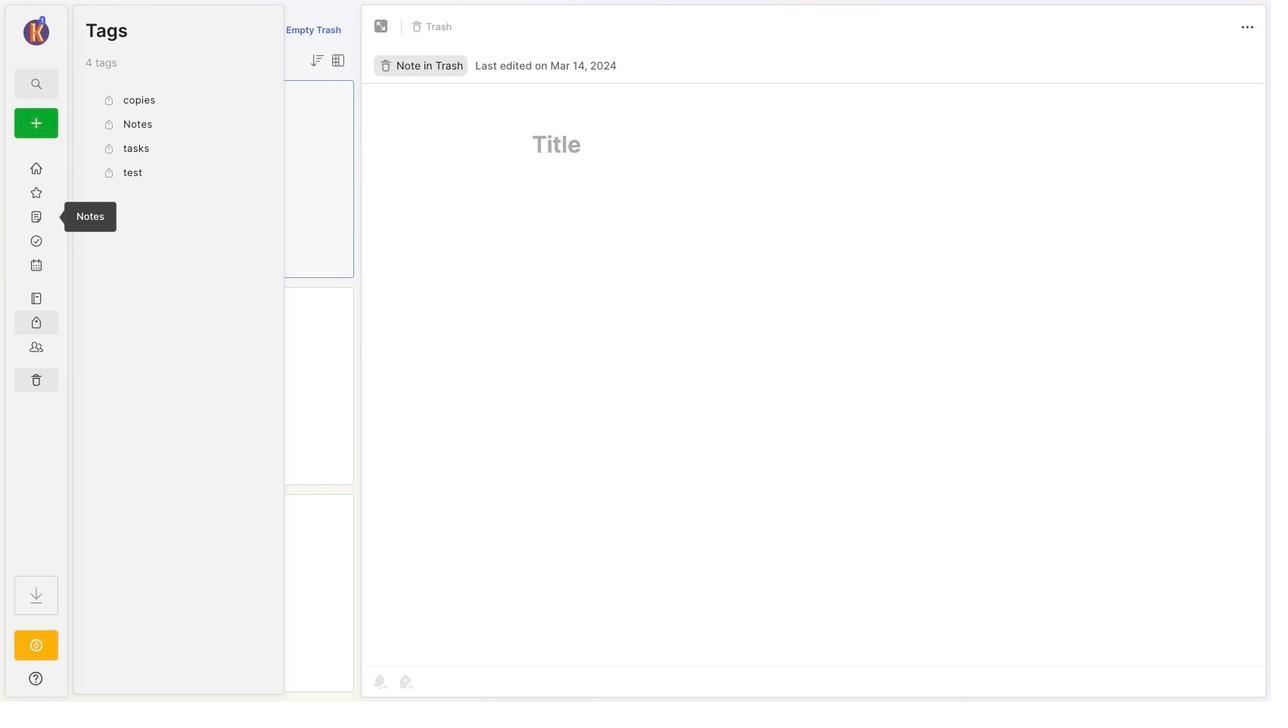 Task type: locate. For each thing, give the bounding box(es) containing it.
home image
[[29, 161, 44, 176]]

upgrade image
[[27, 637, 45, 655]]

click to expand image
[[66, 675, 78, 693]]

row group
[[85, 89, 272, 185]]

WHAT'S NEW field
[[5, 667, 67, 692]]

main element
[[0, 0, 73, 703]]

expand note image
[[372, 17, 390, 36]]

tree
[[5, 148, 67, 563]]

Account field
[[5, 14, 67, 48]]

Note Editor text field
[[362, 83, 1266, 667]]

tree inside main element
[[5, 148, 67, 563]]

add a reminder image
[[371, 673, 389, 692]]



Task type: vqa. For each thing, say whether or not it's contained in the screenshot.
leftmost More actions image
no



Task type: describe. For each thing, give the bounding box(es) containing it.
add tag image
[[396, 673, 415, 692]]

edit search image
[[27, 75, 45, 93]]

note window element
[[361, 5, 1267, 698]]



